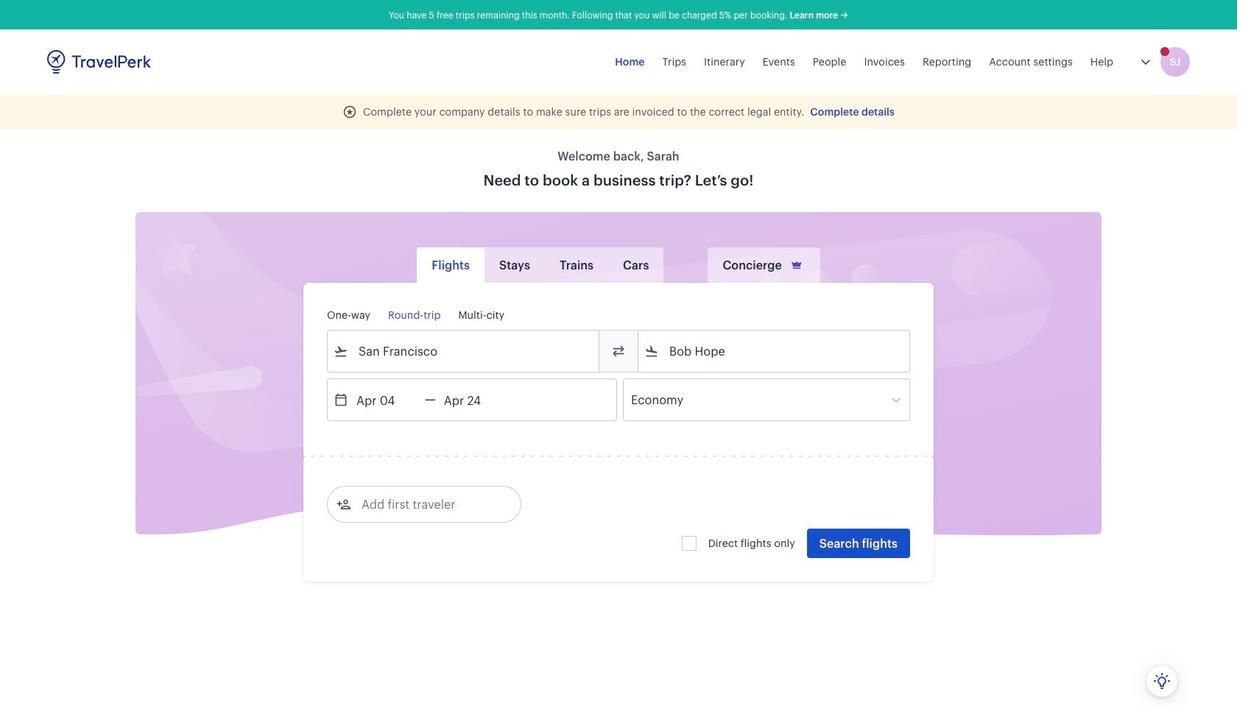 Task type: describe. For each thing, give the bounding box(es) containing it.
Return text field
[[436, 379, 512, 420]]

Add first traveler search field
[[351, 493, 504, 516]]

From search field
[[348, 339, 579, 363]]



Task type: locate. For each thing, give the bounding box(es) containing it.
To search field
[[659, 339, 890, 363]]

Depart text field
[[348, 379, 425, 420]]



Task type: vqa. For each thing, say whether or not it's contained in the screenshot.
topmost Southwest Airlines image
no



